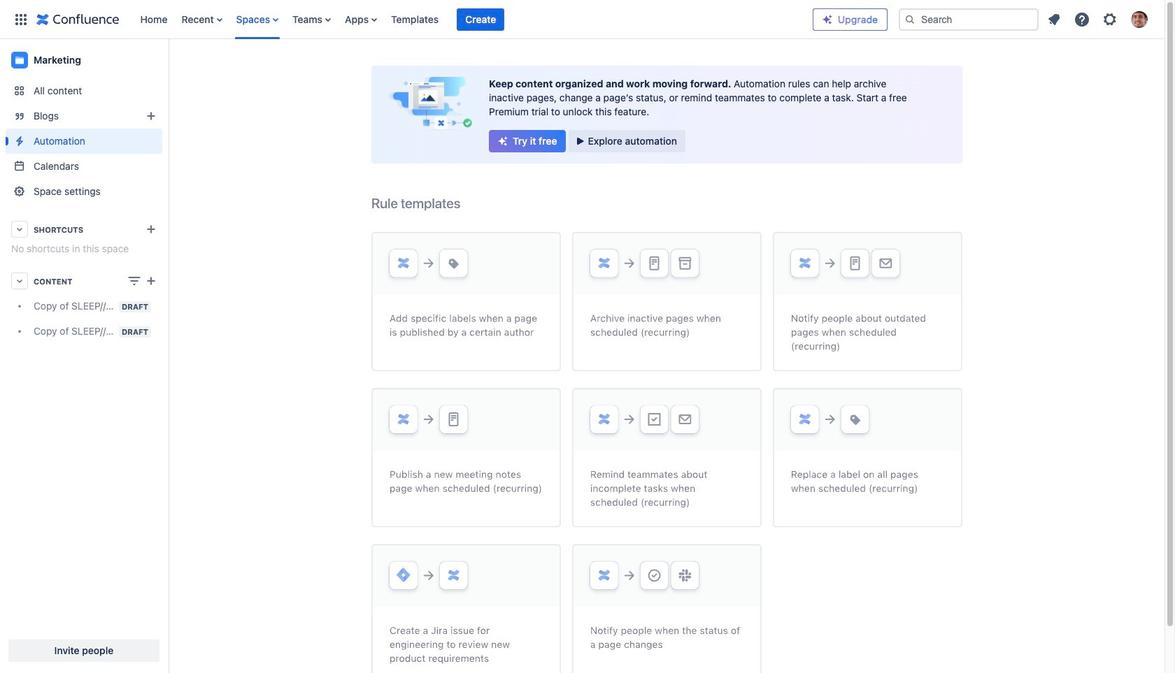 Task type: describe. For each thing, give the bounding box(es) containing it.
list for premium image
[[1042, 7, 1156, 32]]

elevate automation upsell image image
[[371, 192, 963, 674]]

help icon image
[[1074, 11, 1091, 28]]

space element
[[0, 39, 168, 674]]

add shortcut image
[[143, 221, 159, 238]]

list item inside list
[[457, 8, 505, 30]]

global element
[[8, 0, 813, 39]]

tree inside 'space' element
[[6, 294, 162, 344]]

explore automation image
[[574, 136, 585, 147]]

notification icon image
[[1046, 11, 1063, 28]]

your profile and preferences image
[[1131, 11, 1148, 28]]

change view image
[[126, 273, 143, 290]]



Task type: locate. For each thing, give the bounding box(es) containing it.
appswitcher icon image
[[13, 11, 29, 28]]

banner
[[0, 0, 1165, 39]]

Search field
[[899, 8, 1039, 30]]

create a page image
[[143, 273, 159, 290]]

create a blog image
[[143, 108, 159, 125]]

1 horizontal spatial list
[[1042, 7, 1156, 32]]

None search field
[[899, 8, 1039, 30]]

premium image
[[822, 14, 833, 25]]

group
[[489, 130, 686, 153]]

0 horizontal spatial list
[[133, 0, 813, 39]]

settings icon image
[[1102, 11, 1119, 28]]

confluence image
[[36, 11, 119, 28], [36, 11, 119, 28]]

list for appswitcher icon
[[133, 0, 813, 39]]

list item
[[457, 8, 505, 30]]

list
[[133, 0, 813, 39], [1042, 7, 1156, 32]]

tree
[[6, 294, 162, 344]]

search image
[[905, 14, 916, 25]]

collapse sidebar image
[[153, 46, 183, 74]]



Task type: vqa. For each thing, say whether or not it's contained in the screenshot.
DEVELOPMENT
no



